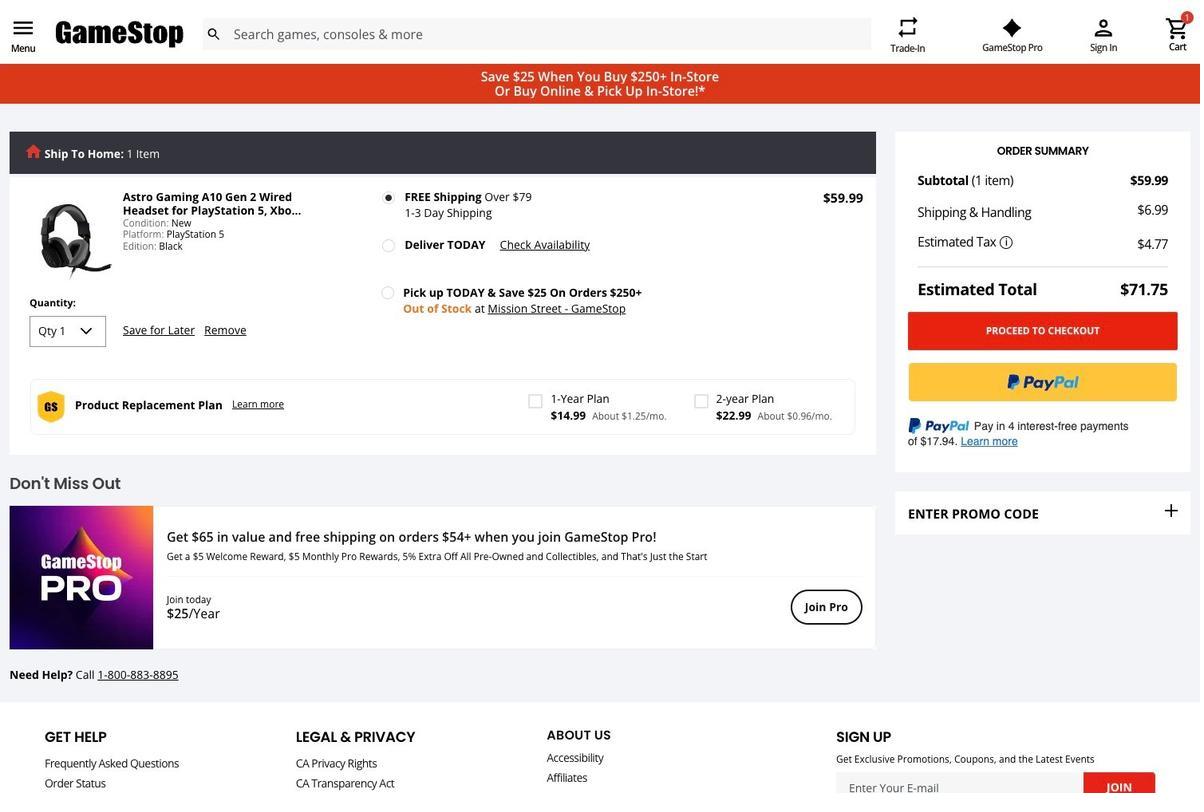 Task type: vqa. For each thing, say whether or not it's contained in the screenshot.
Enter Your E-mail text box in the right of the page
yes



Task type: describe. For each thing, give the bounding box(es) containing it.
Search games, consoles & more search field
[[234, 18, 843, 50]]

astro gaming a10 gen 2 wired headset for playstation 5, xbox series x/s, and pc image
[[22, 191, 113, 282]]

Enter Your E-mail text field
[[836, 772, 1085, 793]]



Task type: locate. For each thing, give the bounding box(es) containing it.
profile image
[[1091, 15, 1117, 41]]

gamestop pro icon image
[[1003, 18, 1023, 37]]

None search field
[[202, 18, 872, 50]]

alt1 image
[[10, 506, 153, 649]]

gamestop image
[[56, 19, 184, 50]]



